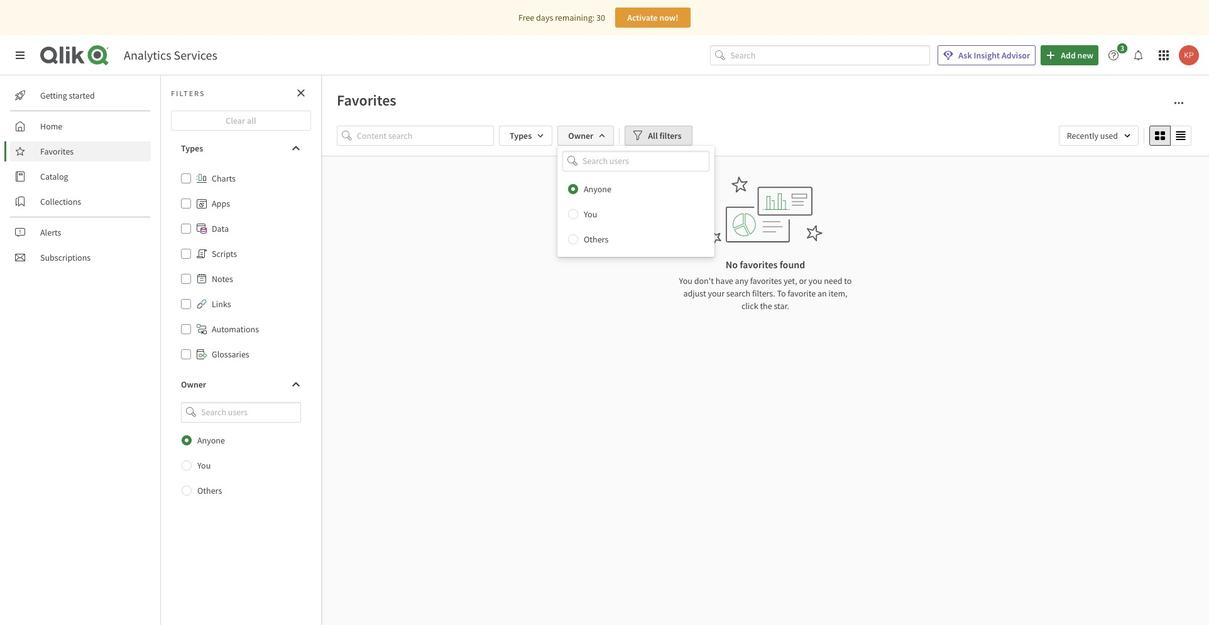 Task type: describe. For each thing, give the bounding box(es) containing it.
3
[[1121, 43, 1124, 53]]

search
[[726, 288, 751, 299]]

search users text field for the left owner dropdown button
[[199, 402, 286, 423]]

new
[[1078, 50, 1094, 61]]

item,
[[829, 288, 848, 299]]

click
[[742, 300, 758, 312]]

others for owner option group within filters region
[[584, 234, 609, 245]]

don't
[[694, 275, 714, 287]]

adjust
[[683, 288, 706, 299]]

kendall parks image
[[1179, 45, 1199, 65]]

1 horizontal spatial favorites
[[337, 91, 396, 110]]

subscriptions
[[40, 252, 91, 263]]

add
[[1061, 50, 1076, 61]]

owner button inside filters region
[[558, 126, 614, 146]]

any
[[735, 275, 748, 287]]

started
[[69, 90, 95, 101]]

to
[[777, 288, 786, 299]]

remaining:
[[555, 12, 595, 23]]

0 horizontal spatial anyone
[[197, 435, 225, 446]]

insight
[[974, 50, 1000, 61]]

analytics services
[[124, 47, 217, 63]]

to
[[844, 275, 852, 287]]

switch view group
[[1149, 126, 1192, 146]]

catalog link
[[10, 167, 151, 187]]

all
[[648, 130, 658, 141]]

getting started
[[40, 90, 95, 101]]

subscriptions link
[[10, 248, 151, 268]]

collections link
[[10, 192, 151, 212]]

yet,
[[784, 275, 797, 287]]

Recently used field
[[1059, 126, 1139, 146]]

getting started link
[[10, 85, 151, 106]]

found
[[780, 258, 805, 271]]

charts
[[212, 173, 236, 184]]

need
[[824, 275, 842, 287]]

favorites inside navigation pane element
[[40, 146, 74, 157]]

services
[[174, 47, 217, 63]]

types inside filters region
[[510, 130, 532, 141]]

apps
[[212, 198, 230, 209]]

no
[[726, 258, 738, 271]]

types button for owner dropdown button within filters region
[[499, 126, 553, 146]]

now!
[[659, 12, 679, 23]]

used
[[1100, 130, 1118, 141]]

owner option group for search users text box within filters region
[[557, 176, 715, 252]]

you for owner dropdown button within filters region
[[584, 208, 597, 220]]

add new
[[1061, 50, 1094, 61]]

scripts
[[212, 248, 237, 260]]

home link
[[10, 116, 151, 136]]

activate now! link
[[615, 8, 691, 28]]

3 button
[[1104, 43, 1131, 65]]

free days remaining: 30
[[519, 12, 605, 23]]

ask
[[959, 50, 972, 61]]

alerts link
[[10, 222, 151, 243]]

favorites link
[[10, 141, 151, 162]]



Task type: vqa. For each thing, say whether or not it's contained in the screenshot.
rightmost Invoice
no



Task type: locate. For each thing, give the bounding box(es) containing it.
1 vertical spatial you
[[679, 275, 692, 287]]

Search text field
[[730, 45, 930, 66]]

you
[[809, 275, 822, 287]]

search users text field inside filters region
[[580, 151, 694, 171]]

0 horizontal spatial types button
[[171, 138, 311, 158]]

anyone
[[584, 183, 611, 195], [197, 435, 225, 446]]

0 horizontal spatial owner option group
[[171, 428, 311, 503]]

an
[[818, 288, 827, 299]]

0 horizontal spatial owner button
[[171, 375, 311, 395]]

types
[[510, 130, 532, 141], [181, 143, 203, 154]]

1 vertical spatial search users text field
[[199, 402, 286, 423]]

notes
[[212, 273, 233, 285]]

ask insight advisor
[[959, 50, 1030, 61]]

recently
[[1067, 130, 1099, 141]]

ask insight advisor button
[[938, 45, 1036, 65]]

favorites
[[740, 258, 778, 271], [750, 275, 782, 287]]

1 vertical spatial others
[[197, 485, 222, 496]]

0 vertical spatial types
[[510, 130, 532, 141]]

activate now!
[[627, 12, 679, 23]]

links
[[212, 299, 231, 310]]

0 horizontal spatial search users text field
[[199, 402, 286, 423]]

search users text field down glossaries
[[199, 402, 286, 423]]

or
[[799, 275, 807, 287]]

Search users text field
[[580, 151, 694, 171], [199, 402, 286, 423]]

you for the left owner dropdown button
[[197, 460, 211, 471]]

favorite
[[788, 288, 816, 299]]

favorites up any
[[740, 258, 778, 271]]

search users text field down all
[[580, 151, 694, 171]]

recently used
[[1067, 130, 1118, 141]]

1 horizontal spatial owner option group
[[557, 176, 715, 252]]

you inside no favorites found you don't have any favorites yet, or you need to adjust your search filters. to favorite an item, click the star.
[[679, 275, 692, 287]]

free
[[519, 12, 534, 23]]

automations
[[212, 324, 259, 335]]

0 horizontal spatial others
[[197, 485, 222, 496]]

home
[[40, 121, 62, 132]]

1 horizontal spatial search users text field
[[580, 151, 694, 171]]

1 horizontal spatial types button
[[499, 126, 553, 146]]

None field
[[557, 151, 715, 171], [171, 402, 311, 423], [557, 151, 715, 171], [171, 402, 311, 423]]

analytics services element
[[124, 47, 217, 63]]

1 horizontal spatial anyone
[[584, 183, 611, 195]]

0 vertical spatial anyone
[[584, 183, 611, 195]]

owner button
[[558, 126, 614, 146], [171, 375, 311, 395]]

filters region
[[337, 123, 1194, 257]]

types button
[[499, 126, 553, 146], [171, 138, 311, 158]]

favorites up filters. at the right
[[750, 275, 782, 287]]

others
[[584, 234, 609, 245], [197, 485, 222, 496]]

owner option group for search users text box corresponding to the left owner dropdown button
[[171, 428, 311, 503]]

0 vertical spatial owner
[[568, 130, 593, 141]]

0 vertical spatial search users text field
[[580, 151, 694, 171]]

favorites
[[337, 91, 396, 110], [40, 146, 74, 157]]

glossaries
[[212, 349, 249, 360]]

2 horizontal spatial you
[[679, 275, 692, 287]]

search users text field for owner dropdown button within filters region
[[580, 151, 694, 171]]

0 vertical spatial owner option group
[[557, 176, 715, 252]]

days
[[536, 12, 553, 23]]

0 horizontal spatial types
[[181, 143, 203, 154]]

30
[[596, 12, 605, 23]]

owner option group inside filters region
[[557, 176, 715, 252]]

owner inside filters region
[[568, 130, 593, 141]]

data
[[212, 223, 229, 234]]

1 vertical spatial types
[[181, 143, 203, 154]]

the
[[760, 300, 772, 312]]

0 vertical spatial favorites
[[337, 91, 396, 110]]

your
[[708, 288, 725, 299]]

1 vertical spatial anyone
[[197, 435, 225, 446]]

0 vertical spatial owner button
[[558, 126, 614, 146]]

others for owner option group corresponding to search users text box corresponding to the left owner dropdown button
[[197, 485, 222, 496]]

all filters button
[[625, 126, 692, 146]]

0 vertical spatial you
[[584, 208, 597, 220]]

1 vertical spatial owner
[[181, 379, 206, 390]]

0 vertical spatial others
[[584, 234, 609, 245]]

0 horizontal spatial owner
[[181, 379, 206, 390]]

add new button
[[1041, 45, 1099, 65]]

0 horizontal spatial you
[[197, 460, 211, 471]]

getting
[[40, 90, 67, 101]]

others inside filters region
[[584, 234, 609, 245]]

2 vertical spatial you
[[197, 460, 211, 471]]

searchbar element
[[710, 45, 930, 66]]

1 horizontal spatial types
[[510, 130, 532, 141]]

anyone inside filters region
[[584, 183, 611, 195]]

owner
[[568, 130, 593, 141], [181, 379, 206, 390]]

activate
[[627, 12, 658, 23]]

1 vertical spatial favorites
[[750, 275, 782, 287]]

you inside filters region
[[584, 208, 597, 220]]

1 vertical spatial favorites
[[40, 146, 74, 157]]

1 vertical spatial owner button
[[171, 375, 311, 395]]

alerts
[[40, 227, 61, 238]]

collections
[[40, 196, 81, 207]]

types button for the left owner dropdown button
[[171, 138, 311, 158]]

more actions image
[[1174, 98, 1184, 108]]

owner option group
[[557, 176, 715, 252], [171, 428, 311, 503]]

1 horizontal spatial you
[[584, 208, 597, 220]]

have
[[716, 275, 733, 287]]

Content search text field
[[357, 126, 494, 146]]

filters.
[[752, 288, 775, 299]]

1 horizontal spatial others
[[584, 234, 609, 245]]

navigation pane element
[[0, 80, 160, 273]]

1 vertical spatial owner option group
[[171, 428, 311, 503]]

advisor
[[1002, 50, 1030, 61]]

filters
[[660, 130, 682, 141]]

all filters
[[648, 130, 682, 141]]

catalog
[[40, 171, 68, 182]]

analytics
[[124, 47, 171, 63]]

1 horizontal spatial owner button
[[558, 126, 614, 146]]

you
[[584, 208, 597, 220], [679, 275, 692, 287], [197, 460, 211, 471]]

1 horizontal spatial owner
[[568, 130, 593, 141]]

filters
[[171, 88, 205, 98]]

0 horizontal spatial favorites
[[40, 146, 74, 157]]

0 vertical spatial favorites
[[740, 258, 778, 271]]

close sidebar menu image
[[15, 50, 25, 60]]

star.
[[774, 300, 789, 312]]

no favorites found you don't have any favorites yet, or you need to adjust your search filters. to favorite an item, click the star.
[[679, 258, 852, 312]]



